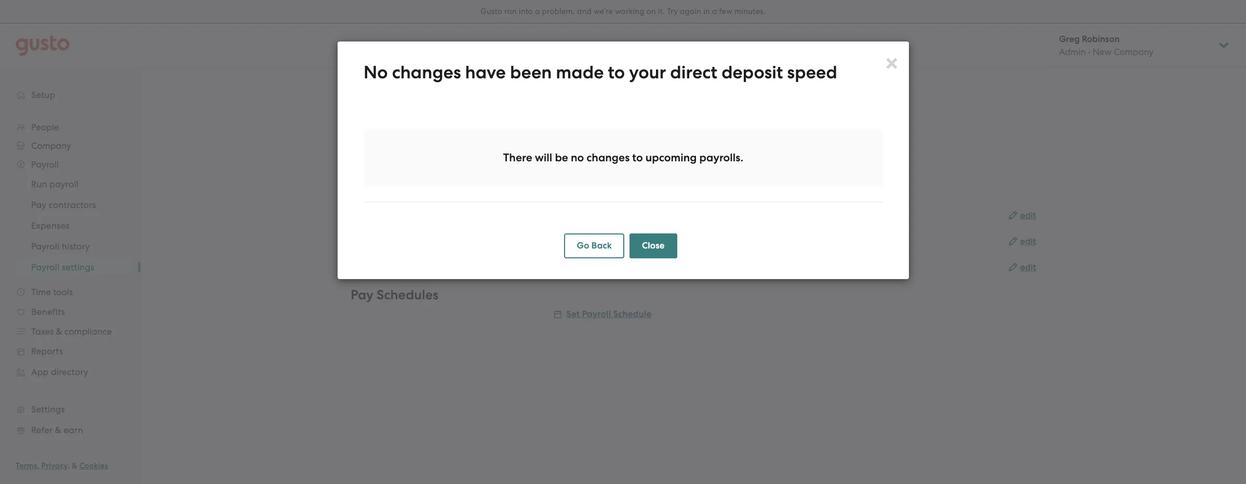 Task type: locate. For each thing, give the bounding box(es) containing it.
0 horizontal spatial changes
[[392, 62, 461, 83]]

1 horizontal spatial a
[[712, 7, 717, 16]]

× button
[[885, 49, 898, 75]]

privacy link
[[41, 462, 68, 471]]

1 vertical spatial to
[[632, 151, 643, 165]]

3 edit from the top
[[1020, 262, 1036, 273]]

edit
[[1020, 210, 1036, 221], [1020, 236, 1036, 247], [1020, 262, 1036, 273]]

1 edit from the top
[[1020, 210, 1036, 221]]

gusto ran into a problem, and we're working on it. try again in a few minutes.
[[481, 7, 766, 16]]

ran
[[504, 7, 517, 16]]

1 vertical spatial edit
[[1020, 236, 1036, 247]]

settings tab panel
[[351, 172, 1036, 335]]

, left privacy 'link'
[[37, 462, 39, 471]]

changes
[[392, 62, 461, 83], [586, 151, 629, 165]]

back
[[591, 240, 612, 251]]

we're
[[594, 7, 613, 16]]

changes right no
[[392, 62, 461, 83]]

set payroll schedule link
[[554, 309, 651, 320]]

in
[[703, 7, 710, 16]]

0 horizontal spatial to
[[608, 62, 625, 83]]

0 vertical spatial edit
[[1020, 210, 1036, 221]]

go
[[577, 240, 589, 251]]

&
[[72, 462, 77, 471]]

,
[[37, 462, 39, 471], [68, 462, 70, 471]]

details
[[578, 236, 606, 247]]

have
[[465, 62, 506, 83]]

upcoming
[[645, 151, 697, 165]]

privacy
[[41, 462, 68, 471]]

to for made
[[608, 62, 625, 83]]

pay
[[351, 287, 373, 303]]

1 vertical spatial edit button
[[1009, 236, 1036, 248]]

1 horizontal spatial to
[[632, 151, 643, 165]]

changes right the no
[[586, 151, 629, 165]]

2 vertical spatial edit button
[[1009, 262, 1036, 274]]

set payroll schedule
[[566, 309, 651, 320]]

schedules
[[377, 287, 439, 303]]

2 , from the left
[[68, 462, 70, 471]]

to left upcoming
[[632, 151, 643, 165]]

payrolls.
[[699, 151, 743, 165]]

0 horizontal spatial ,
[[37, 462, 39, 471]]

account menu element
[[1046, 23, 1231, 68]]

0 vertical spatial to
[[608, 62, 625, 83]]

0 vertical spatial edit button
[[1009, 210, 1036, 222]]

1 horizontal spatial ,
[[68, 462, 70, 471]]

to left your
[[608, 62, 625, 83]]

speed
[[787, 62, 837, 83]]

to
[[608, 62, 625, 83], [632, 151, 643, 165]]

1 edit button from the top
[[1009, 210, 1036, 222]]

show details
[[554, 236, 606, 247]]

0 vertical spatial changes
[[392, 62, 461, 83]]

0 horizontal spatial a
[[535, 7, 540, 16]]

1 vertical spatial changes
[[586, 151, 629, 165]]

terms link
[[16, 462, 37, 471]]

, left & on the bottom left of the page
[[68, 462, 70, 471]]

1 a from the left
[[535, 7, 540, 16]]

your
[[629, 62, 666, 83]]

a right "in"
[[712, 7, 717, 16]]

cookies button
[[79, 460, 108, 473]]

2 vertical spatial edit
[[1020, 262, 1036, 273]]

3 edit button from the top
[[1009, 262, 1036, 274]]

there will be no changes to upcoming payrolls.
[[503, 151, 743, 165]]

a
[[535, 7, 540, 16], [712, 7, 717, 16]]

again
[[680, 7, 701, 16]]

settings
[[359, 146, 389, 156]]

edit button
[[1009, 210, 1036, 222], [1009, 236, 1036, 248], [1009, 262, 1036, 274]]

no changes have been made to your direct deposit speed
[[363, 62, 837, 83]]

×
[[885, 49, 898, 75]]

a right into at the left top of page
[[535, 7, 540, 16]]

show
[[554, 236, 576, 247]]

be
[[555, 151, 568, 165]]

2 edit from the top
[[1020, 236, 1036, 247]]

it.
[[658, 7, 665, 16]]



Task type: describe. For each thing, give the bounding box(es) containing it.
few
[[719, 7, 732, 16]]

1 , from the left
[[37, 462, 39, 471]]

pay schedules
[[351, 287, 439, 303]]

problem,
[[542, 7, 575, 16]]

will
[[535, 151, 552, 165]]

no
[[571, 151, 584, 165]]

into
[[519, 7, 533, 16]]

go back
[[577, 240, 612, 251]]

go back button
[[564, 234, 624, 259]]

schedule
[[613, 309, 651, 320]]

terms , privacy , & cookies
[[16, 462, 108, 471]]

been
[[510, 62, 552, 83]]

there
[[503, 151, 532, 165]]

home image
[[16, 35, 70, 56]]

direct
[[670, 62, 717, 83]]

cookies
[[79, 462, 108, 471]]

no
[[363, 62, 388, 83]]

and
[[577, 7, 592, 16]]

1 horizontal spatial changes
[[586, 151, 629, 165]]

set
[[566, 309, 580, 320]]

close
[[642, 240, 664, 251]]

2 a from the left
[[712, 7, 717, 16]]

try
[[667, 7, 678, 16]]

working
[[615, 7, 644, 16]]

general
[[351, 172, 401, 188]]

settings button
[[351, 139, 397, 164]]

made
[[556, 62, 604, 83]]

terms
[[16, 462, 37, 471]]

gusto
[[481, 7, 502, 16]]

close button
[[629, 234, 677, 259]]

on
[[646, 7, 656, 16]]

2 edit button from the top
[[1009, 236, 1036, 248]]

payroll
[[582, 309, 611, 320]]

deposit
[[721, 62, 783, 83]]

to for changes
[[632, 151, 643, 165]]

minutes.
[[734, 7, 766, 16]]



Task type: vqa. For each thing, say whether or not it's contained in the screenshot.
Us
no



